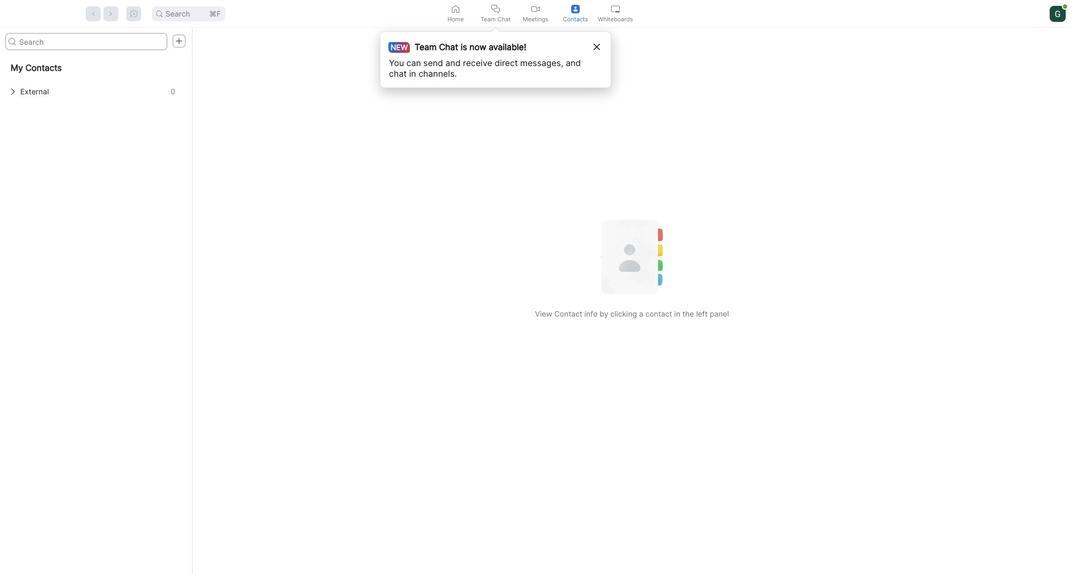 Task type: locate. For each thing, give the bounding box(es) containing it.
home small image
[[452, 5, 460, 13]]

external
[[20, 87, 49, 96]]

messages,
[[520, 58, 564, 68]]

in right chat
[[409, 68, 416, 79]]

0 vertical spatial team
[[481, 15, 496, 23]]

1 horizontal spatial team
[[481, 15, 496, 23]]

0
[[171, 87, 175, 96]]

tooltip
[[380, 27, 612, 88]]

meetings
[[523, 15, 549, 23]]

my
[[11, 62, 23, 73]]

1 vertical spatial chat
[[439, 42, 458, 52]]

direct
[[495, 58, 518, 68]]

chat
[[498, 15, 511, 23], [439, 42, 458, 52]]

send
[[424, 58, 443, 68]]

team chat is now available! you can send and receive direct messages, and chat in channels.
[[389, 42, 581, 79]]

avatar image
[[1050, 6, 1066, 22]]

tab list
[[436, 0, 636, 27]]

0 horizontal spatial and
[[446, 58, 461, 68]]

team inside team chat button
[[481, 15, 496, 23]]

contacts right meetings
[[563, 15, 588, 23]]

0 horizontal spatial contacts
[[25, 62, 62, 73]]

and right messages,
[[566, 58, 581, 68]]

1 horizontal spatial and
[[566, 58, 581, 68]]

and
[[446, 58, 461, 68], [566, 58, 581, 68]]

0 vertical spatial in
[[409, 68, 416, 79]]

profile contact image
[[572, 5, 580, 13], [572, 5, 580, 13]]

0 horizontal spatial chat
[[439, 42, 458, 52]]

chat up available!
[[498, 15, 511, 23]]

video on image
[[532, 5, 540, 13], [532, 5, 540, 13]]

whiteboard small image
[[612, 5, 620, 13]]

chat left is on the top of page
[[439, 42, 458, 52]]

0 vertical spatial contacts
[[563, 15, 588, 23]]

chat for team chat is now available! you can send and receive direct messages, and chat in channels.
[[439, 42, 458, 52]]

1 and from the left
[[446, 58, 461, 68]]

team inside team chat is now available! you can send and receive direct messages, and chat in channels.
[[415, 42, 437, 52]]

1 vertical spatial in
[[675, 309, 681, 318]]

magnifier image
[[156, 10, 162, 17]]

team chat image
[[492, 5, 500, 13], [492, 5, 500, 13]]

chat inside button
[[498, 15, 511, 23]]

1 horizontal spatial chat
[[498, 15, 511, 23]]

1 vertical spatial contacts
[[25, 62, 62, 73]]

contacts up external
[[25, 62, 62, 73]]

0 vertical spatial chat
[[498, 15, 511, 23]]

team up now
[[481, 15, 496, 23]]

Search text field
[[5, 33, 167, 50]]

and down team chat is now available! element
[[446, 58, 461, 68]]

you
[[389, 58, 404, 68]]

my contacts tree
[[0, 54, 191, 102]]

available!
[[489, 42, 527, 52]]

close image
[[594, 44, 600, 50], [594, 44, 600, 50]]

⌘f
[[209, 9, 221, 18]]

panel
[[710, 309, 729, 318]]

chat inside team chat is now available! you can send and receive direct messages, and chat in channels.
[[439, 42, 458, 52]]

1 horizontal spatial in
[[675, 309, 681, 318]]

in
[[409, 68, 416, 79], [675, 309, 681, 318]]

team up send
[[415, 42, 437, 52]]

team
[[481, 15, 496, 23], [415, 42, 437, 52]]

magnifier image
[[156, 10, 162, 17], [9, 38, 16, 45], [9, 38, 16, 45]]

view
[[535, 309, 552, 318]]

can
[[407, 58, 421, 68]]

in left the
[[675, 309, 681, 318]]

team for team chat is now available! you can send and receive direct messages, and chat in channels.
[[415, 42, 437, 52]]

1 horizontal spatial contacts
[[563, 15, 588, 23]]

plus small image
[[175, 37, 183, 45], [175, 37, 183, 45]]

whiteboards button
[[596, 0, 636, 27]]

chat for team chat
[[498, 15, 511, 23]]

0 horizontal spatial in
[[409, 68, 416, 79]]

contacts
[[563, 15, 588, 23], [25, 62, 62, 73]]

is
[[461, 42, 467, 52]]

1 vertical spatial team
[[415, 42, 437, 52]]

my contacts grouping, external, 0 items enclose, level 2, 1 of 1, not selected tree item
[[4, 81, 187, 102]]

chevron right image
[[10, 89, 16, 95]]

2 and from the left
[[566, 58, 581, 68]]

contacts button
[[556, 0, 596, 27]]

0 horizontal spatial team
[[415, 42, 437, 52]]



Task type: describe. For each thing, give the bounding box(es) containing it.
chat
[[389, 68, 407, 79]]

online image
[[1064, 4, 1068, 8]]

team chat is now available! element
[[392, 41, 527, 53]]

channels.
[[419, 68, 457, 79]]

clicking
[[611, 309, 637, 318]]

info
[[585, 309, 598, 318]]

by
[[600, 309, 609, 318]]

contacts inside button
[[563, 15, 588, 23]]

search
[[166, 9, 190, 18]]

home small image
[[452, 5, 460, 13]]

receive
[[463, 58, 493, 68]]

left
[[696, 309, 708, 318]]

whiteboard small image
[[612, 5, 620, 13]]

team for team chat
[[481, 15, 496, 23]]

meetings button
[[516, 0, 556, 27]]

my contacts heading
[[0, 54, 191, 81]]

contact
[[646, 309, 673, 318]]

home button
[[436, 0, 476, 27]]

contacts inside heading
[[25, 62, 62, 73]]

you can send and receive direct messages, and chat in channels. element
[[389, 58, 592, 79]]

whiteboards
[[598, 15, 633, 23]]

view contact info by clicking a contact in the left panel
[[535, 309, 729, 318]]

online image
[[1064, 4, 1068, 8]]

chevron right image
[[10, 89, 16, 95]]

tooltip containing team chat is now available! you can send and receive direct messages, and chat in channels.
[[380, 27, 612, 88]]

in inside team chat is now available! you can send and receive direct messages, and chat in channels.
[[409, 68, 416, 79]]

team chat button
[[476, 0, 516, 27]]

in inside contacts tab panel
[[675, 309, 681, 318]]

a
[[639, 309, 644, 318]]

contacts tab panel
[[0, 28, 1072, 574]]

my contacts
[[11, 62, 62, 73]]

now
[[470, 42, 487, 52]]

tab list containing home
[[436, 0, 636, 27]]

contact
[[555, 309, 583, 318]]

team chat
[[481, 15, 511, 23]]

home
[[448, 15, 464, 23]]

the
[[683, 309, 694, 318]]



Task type: vqa. For each thing, say whether or not it's contained in the screenshot.
messages,
yes



